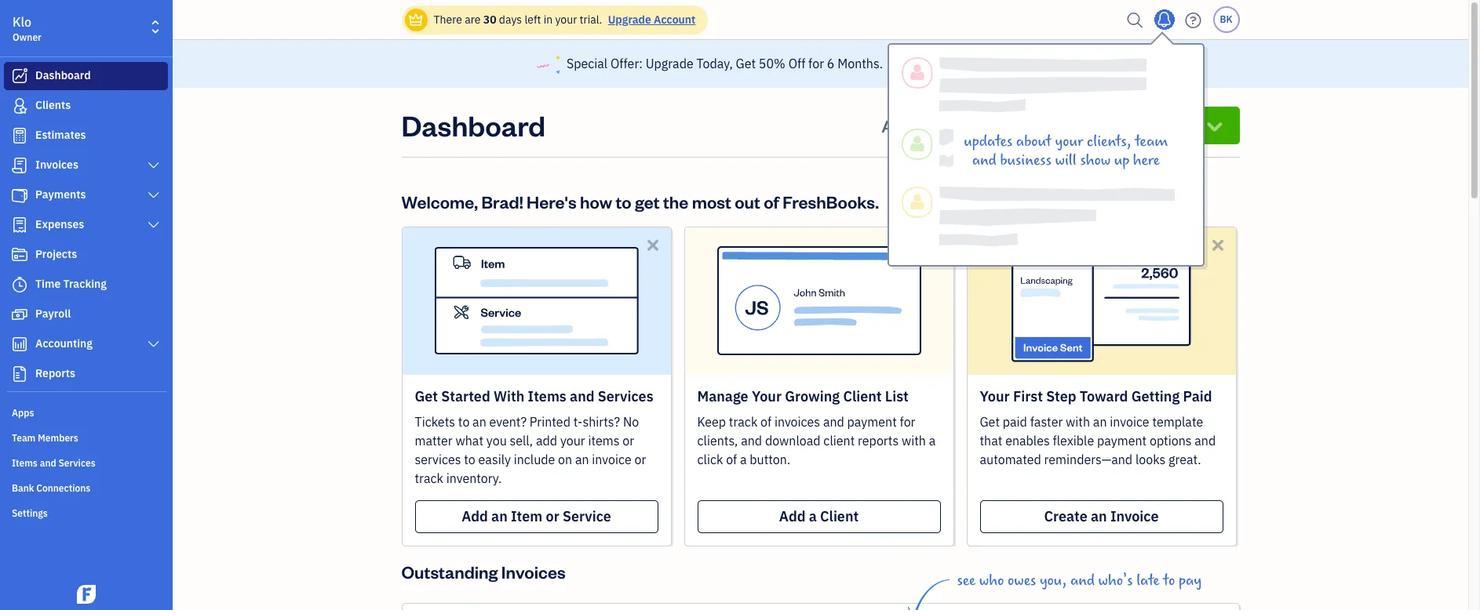 Task type: describe. For each thing, give the bounding box(es) containing it.
upgrade account link
[[605, 13, 696, 27]]

and inside get paid faster with an invoice template that enables flexible payment options and automated reminders—and looks great.
[[1195, 433, 1216, 449]]

there are 30 days left in your trial. upgrade account
[[434, 13, 696, 27]]

invoices
[[775, 414, 820, 430]]

to up what
[[458, 414, 470, 430]]

get for get started with items and services
[[415, 387, 438, 406]]

offer:
[[611, 56, 643, 72]]

payment image
[[10, 188, 29, 203]]

bank
[[12, 483, 34, 494]]

paid
[[1183, 387, 1212, 406]]

who
[[979, 572, 1004, 590]]

that
[[980, 433, 1003, 449]]

out
[[735, 190, 760, 212]]

clients, inside 'updates about your clients, team and business will show up here'
[[1087, 133, 1131, 151]]

paid
[[1003, 414, 1027, 430]]

members
[[38, 432, 78, 444]]

services inside main element
[[58, 458, 96, 469]]

an inside get paid faster with an invoice template that enables flexible payment options and automated reminders—and looks great.
[[1093, 414, 1107, 430]]

click
[[697, 452, 723, 468]]

printed
[[530, 414, 571, 430]]

invoice inside tickets to an event? printed t-shirts? no matter what you sell, add your items or services to easily include on an invoice or track inventory.
[[592, 452, 632, 468]]

bank connections
[[12, 483, 91, 494]]

about
[[1016, 133, 1052, 151]]

for inside keep track of invoices and payment for clients, and download client reports with a click of a button.
[[900, 414, 915, 430]]

looks
[[1136, 452, 1166, 468]]

late
[[1137, 572, 1160, 590]]

add a client
[[779, 508, 859, 526]]

owner
[[13, 31, 41, 43]]

updates about your clients, team and business will show up here
[[964, 133, 1168, 170]]

clients, inside keep track of invoices and payment for clients, and download client reports with a click of a button.
[[697, 433, 738, 449]]

will
[[1055, 151, 1077, 170]]

time tracking link
[[4, 271, 168, 299]]

template
[[1152, 414, 1203, 430]]

payment inside get paid faster with an invoice template that enables flexible payment options and automated reminders—and looks great.
[[1097, 433, 1147, 449]]

dashboard link
[[4, 62, 168, 90]]

tickets to an event? printed t-shirts? no matter what you sell, add your items or services to easily include on an invoice or track inventory.
[[415, 414, 646, 486]]

expense image
[[10, 217, 29, 233]]

payroll link
[[4, 301, 168, 329]]

enables
[[1005, 433, 1050, 449]]

and up client
[[823, 414, 844, 430]]

add for add an item or service
[[462, 508, 488, 526]]

with inside keep track of invoices and payment for clients, and download client reports with a click of a button.
[[902, 433, 926, 449]]

timer image
[[10, 277, 29, 293]]

off
[[788, 56, 805, 72]]

report image
[[10, 367, 29, 382]]

chevron large down image for payments
[[146, 189, 161, 202]]

freshbooks image
[[74, 585, 99, 604]]

upgrade right offer:
[[646, 56, 694, 72]]

expenses link
[[4, 211, 168, 239]]

options
[[1150, 433, 1192, 449]]

an inside 'link'
[[491, 508, 508, 526]]

money image
[[10, 307, 29, 323]]

2 vertical spatial of
[[726, 452, 737, 468]]

team
[[1135, 133, 1168, 151]]

the
[[663, 190, 689, 212]]

add an item or service
[[462, 508, 611, 526]]

crown image
[[408, 11, 424, 28]]

invoices inside "invoices" link
[[35, 158, 78, 172]]

items
[[588, 433, 620, 449]]

easily
[[478, 452, 511, 468]]

6
[[827, 56, 835, 72]]

1 horizontal spatial dashboard
[[401, 107, 545, 143]]

items and services link
[[4, 451, 168, 475]]

toward
[[1080, 387, 1128, 406]]

and inside 'updates about your clients, team and business will show up here'
[[972, 151, 997, 170]]

estimates link
[[4, 122, 168, 150]]

add an item or service link
[[415, 500, 658, 533]]

1 horizontal spatial get
[[736, 56, 756, 72]]

track inside tickets to an event? printed t-shirts? no matter what you sell, add your items or services to easily include on an invoice or track inventory.
[[415, 471, 443, 486]]

get started with items and services
[[415, 387, 653, 406]]

1 horizontal spatial a
[[809, 508, 817, 526]]

client
[[824, 433, 855, 449]]

estimates
[[35, 128, 86, 142]]

1 vertical spatial invoices
[[501, 561, 566, 583]]

2 horizontal spatial a
[[929, 433, 936, 449]]

payment inside keep track of invoices and payment for clients, and download client reports with a click of a button.
[[847, 414, 897, 430]]

payments
[[35, 188, 86, 202]]

how
[[580, 190, 612, 212]]

items and services
[[12, 458, 96, 469]]

keep track of invoices and payment for clients, and download client reports with a click of a button.
[[697, 414, 936, 468]]

tracking
[[63, 277, 107, 291]]

you,
[[1040, 572, 1067, 590]]

growing
[[785, 387, 840, 406]]

you
[[486, 433, 507, 449]]

add for add team member
[[881, 114, 914, 136]]

up
[[1114, 151, 1130, 170]]

chevron large down image for expenses
[[146, 219, 161, 232]]

time tracking
[[35, 277, 107, 291]]

trial.
[[580, 13, 602, 27]]

1 your from the left
[[752, 387, 782, 406]]

add team member button
[[867, 107, 1045, 144]]

bk
[[1220, 13, 1233, 25]]

and inside main element
[[40, 458, 56, 469]]

chevron large down image for accounting
[[146, 338, 161, 351]]

business
[[1000, 151, 1052, 170]]

now
[[969, 54, 998, 72]]

automated
[[980, 452, 1041, 468]]

see
[[957, 572, 976, 590]]

klo
[[13, 14, 31, 30]]

manage
[[697, 387, 748, 406]]

most
[[692, 190, 731, 212]]

payments link
[[4, 181, 168, 210]]

0 vertical spatial your
[[555, 13, 577, 27]]

reports
[[35, 367, 75, 381]]

connections
[[36, 483, 91, 494]]

are
[[465, 13, 481, 27]]

with inside get paid faster with an invoice template that enables flexible payment options and automated reminders—and looks great.
[[1066, 414, 1090, 430]]

0 vertical spatial client
[[843, 387, 882, 406]]

0 vertical spatial of
[[764, 190, 779, 212]]



Task type: vqa. For each thing, say whether or not it's contained in the screenshot.
updates about your clients, team and business will show up here
yes



Task type: locate. For each thing, give the bounding box(es) containing it.
get
[[635, 190, 660, 212]]

0 vertical spatial services
[[598, 387, 653, 406]]

get up that
[[980, 414, 1000, 430]]

get for get paid faster with an invoice template that enables flexible payment options and automated reminders—and looks great.
[[980, 414, 1000, 430]]

chevron large down image inside expenses link
[[146, 219, 161, 232]]

get left "50%"
[[736, 56, 756, 72]]

an left item
[[491, 508, 508, 526]]

sell,
[[510, 433, 533, 449]]

search image
[[1123, 8, 1148, 32]]

0 vertical spatial for
[[808, 56, 824, 72]]

add inside "add an item or service" 'link'
[[462, 508, 488, 526]]

chevron large down image inside "invoices" link
[[146, 159, 161, 172]]

1 vertical spatial services
[[58, 458, 96, 469]]

your first step toward getting paid
[[980, 387, 1212, 406]]

0 vertical spatial invoices
[[35, 158, 78, 172]]

0 vertical spatial invoice
[[1110, 414, 1149, 430]]

upgrade now link
[[895, 48, 1012, 80]]

faster
[[1030, 414, 1063, 430]]

upgrade left now
[[910, 54, 966, 72]]

1 vertical spatial for
[[900, 414, 915, 430]]

and down team members
[[40, 458, 56, 469]]

1 horizontal spatial team
[[918, 114, 962, 136]]

track down services
[[415, 471, 443, 486]]

apps link
[[4, 401, 168, 425]]

1 vertical spatial your
[[1055, 133, 1083, 151]]

0 vertical spatial chevron large down image
[[146, 159, 161, 172]]

invoice image
[[10, 158, 29, 173]]

2 vertical spatial get
[[980, 414, 1000, 430]]

dashboard image
[[10, 68, 29, 84]]

to
[[616, 190, 631, 212], [458, 414, 470, 430], [464, 452, 475, 468], [1163, 572, 1175, 590]]

team down apps
[[12, 432, 36, 444]]

clients,
[[1087, 133, 1131, 151], [697, 433, 738, 449]]

1 dismiss image from the left
[[644, 236, 662, 254]]

1 vertical spatial of
[[761, 414, 772, 430]]

step
[[1046, 387, 1076, 406]]

clients, down keep
[[697, 433, 738, 449]]

in
[[544, 13, 553, 27]]

dashboard
[[35, 68, 91, 82], [401, 107, 545, 143]]

list
[[885, 387, 909, 406]]

0 vertical spatial or
[[623, 433, 634, 449]]

invoice inside get paid faster with an invoice template that enables flexible payment options and automated reminders—and looks great.
[[1110, 414, 1149, 430]]

your
[[752, 387, 782, 406], [980, 387, 1010, 406]]

your up will
[[1055, 133, 1083, 151]]

here
[[1133, 151, 1160, 170]]

1 vertical spatial invoice
[[592, 452, 632, 468]]

1 horizontal spatial for
[[900, 414, 915, 430]]

1 vertical spatial a
[[740, 452, 747, 468]]

1 vertical spatial track
[[415, 471, 443, 486]]

team members link
[[4, 426, 168, 450]]

1 chevron large down image from the top
[[146, 159, 161, 172]]

0 vertical spatial a
[[929, 433, 936, 449]]

1 vertical spatial payment
[[1097, 433, 1147, 449]]

for left 6
[[808, 56, 824, 72]]

add inside add a client link
[[779, 508, 806, 526]]

add
[[881, 114, 914, 136], [462, 508, 488, 526], [779, 508, 806, 526]]

add a client link
[[697, 500, 941, 533]]

days
[[499, 13, 522, 27]]

0 horizontal spatial team
[[12, 432, 36, 444]]

items inside main element
[[12, 458, 38, 469]]

reports
[[858, 433, 899, 449]]

0 vertical spatial with
[[1066, 414, 1090, 430]]

1 vertical spatial client
[[820, 508, 859, 526]]

and up t-
[[570, 387, 595, 406]]

of right out
[[764, 190, 779, 212]]

create
[[1044, 508, 1088, 526]]

dismiss image for manage your growing client list
[[926, 236, 945, 254]]

tickets
[[415, 414, 455, 430]]

1 horizontal spatial items
[[528, 387, 567, 406]]

to left get
[[616, 190, 631, 212]]

team left updates
[[918, 114, 962, 136]]

dashboard inside dashboard link
[[35, 68, 91, 82]]

show
[[1080, 151, 1111, 170]]

0 vertical spatial items
[[528, 387, 567, 406]]

0 horizontal spatial for
[[808, 56, 824, 72]]

chevron large down image for invoices
[[146, 159, 161, 172]]

0 horizontal spatial a
[[740, 452, 747, 468]]

0 horizontal spatial invoice
[[592, 452, 632, 468]]

chevron large down image inside payments link
[[146, 189, 161, 202]]

chevron large down image
[[146, 189, 161, 202], [146, 219, 161, 232]]

1 vertical spatial items
[[12, 458, 38, 469]]

event?
[[489, 414, 527, 430]]

a left button.
[[740, 452, 747, 468]]

get up tickets
[[415, 387, 438, 406]]

items up bank
[[12, 458, 38, 469]]

add for add a client
[[779, 508, 806, 526]]

team members
[[12, 432, 78, 444]]

keep
[[697, 414, 726, 430]]

add down 'months.'
[[881, 114, 914, 136]]

2 vertical spatial or
[[546, 508, 559, 526]]

here's
[[527, 190, 577, 212]]

0 horizontal spatial invoices
[[35, 158, 78, 172]]

expenses
[[35, 217, 84, 232]]

team
[[918, 114, 962, 136], [12, 432, 36, 444]]

client down client
[[820, 508, 859, 526]]

invoice
[[1110, 414, 1149, 430], [592, 452, 632, 468]]

0 horizontal spatial track
[[415, 471, 443, 486]]

with
[[494, 387, 525, 406]]

client left list
[[843, 387, 882, 406]]

services
[[598, 387, 653, 406], [58, 458, 96, 469]]

your inside tickets to an event? printed t-shirts? no matter what you sell, add your items or services to easily include on an invoice or track inventory.
[[560, 433, 585, 449]]

button.
[[750, 452, 790, 468]]

reminders—and
[[1044, 452, 1133, 468]]

payment up reports on the right bottom of page
[[847, 414, 897, 430]]

owes
[[1008, 572, 1036, 590]]

who's
[[1098, 572, 1133, 590]]

0 vertical spatial get
[[736, 56, 756, 72]]

and down updates
[[972, 151, 997, 170]]

0 vertical spatial chevron large down image
[[146, 189, 161, 202]]

0 horizontal spatial dismiss image
[[644, 236, 662, 254]]

1 horizontal spatial add
[[779, 508, 806, 526]]

months.
[[838, 56, 883, 72]]

1 vertical spatial get
[[415, 387, 438, 406]]

chevron large down image down estimates link
[[146, 159, 161, 172]]

0 horizontal spatial clients,
[[697, 433, 738, 449]]

on
[[558, 452, 572, 468]]

go to help image
[[1181, 8, 1206, 32]]

payroll
[[35, 307, 71, 321]]

estimate image
[[10, 128, 29, 144]]

1 vertical spatial with
[[902, 433, 926, 449]]

projects
[[35, 247, 77, 261]]

manage your growing client list
[[697, 387, 909, 406]]

1 horizontal spatial dismiss image
[[926, 236, 945, 254]]

flexible
[[1053, 433, 1094, 449]]

services up no
[[598, 387, 653, 406]]

1 vertical spatial team
[[12, 432, 36, 444]]

dismiss image
[[1209, 236, 1227, 254]]

1 horizontal spatial invoices
[[501, 561, 566, 583]]

invoice
[[1110, 508, 1159, 526]]

what
[[456, 433, 483, 449]]

and
[[972, 151, 997, 170], [570, 387, 595, 406], [823, 414, 844, 430], [741, 433, 762, 449], [1195, 433, 1216, 449], [40, 458, 56, 469], [1070, 572, 1095, 590]]

invoice down items
[[592, 452, 632, 468]]

track inside keep track of invoices and payment for clients, and download client reports with a click of a button.
[[729, 414, 758, 430]]

items up printed
[[528, 387, 567, 406]]

your up invoices at the right bottom
[[752, 387, 782, 406]]

dismiss image
[[644, 236, 662, 254], [926, 236, 945, 254]]

project image
[[10, 247, 29, 263]]

invoices down "add an item or service" 'link'
[[501, 561, 566, 583]]

service
[[563, 508, 611, 526]]

2 horizontal spatial get
[[980, 414, 1000, 430]]

a right reports on the right bottom of page
[[929, 433, 936, 449]]

add down inventory.
[[462, 508, 488, 526]]

chevron large down image inside accounting link
[[146, 338, 161, 351]]

your up the paid
[[980, 387, 1010, 406]]

reports link
[[4, 360, 168, 388]]

2 dismiss image from the left
[[926, 236, 945, 254]]

0 horizontal spatial add
[[462, 508, 488, 526]]

1 vertical spatial chevron large down image
[[146, 338, 161, 351]]

0 horizontal spatial dashboard
[[35, 68, 91, 82]]

notifications image
[[1152, 4, 1177, 35]]

with up flexible
[[1066, 414, 1090, 430]]

chevron large down image
[[146, 159, 161, 172], [146, 338, 161, 351]]

0 horizontal spatial with
[[902, 433, 926, 449]]

clients
[[35, 98, 71, 112]]

0 horizontal spatial services
[[58, 458, 96, 469]]

add down button.
[[779, 508, 806, 526]]

welcome, brad! here's how to get the most out of freshbooks.
[[401, 190, 879, 212]]

time
[[35, 277, 61, 291]]

special
[[567, 56, 608, 72]]

0 horizontal spatial items
[[12, 458, 38, 469]]

1 horizontal spatial track
[[729, 414, 758, 430]]

and up great.
[[1195, 433, 1216, 449]]

payment up looks
[[1097, 433, 1147, 449]]

started
[[441, 387, 490, 406]]

chevron large down image down payroll link
[[146, 338, 161, 351]]

and up button.
[[741, 433, 762, 449]]

services up bank connections link
[[58, 458, 96, 469]]

accounting link
[[4, 330, 168, 359]]

chevrondown image
[[1204, 114, 1225, 136]]

team inside main element
[[12, 432, 36, 444]]

invoices link
[[4, 151, 168, 180]]

1 horizontal spatial invoice
[[1110, 414, 1149, 430]]

0 vertical spatial track
[[729, 414, 758, 430]]

item
[[511, 508, 543, 526]]

for
[[808, 56, 824, 72], [900, 414, 915, 430]]

1 vertical spatial dashboard
[[401, 107, 545, 143]]

0 horizontal spatial payment
[[847, 414, 897, 430]]

client image
[[10, 98, 29, 114]]

1 chevron large down image from the top
[[146, 189, 161, 202]]

an up what
[[473, 414, 486, 430]]

your
[[555, 13, 577, 27], [1055, 133, 1083, 151], [560, 433, 585, 449]]

1 horizontal spatial clients,
[[1087, 133, 1131, 151]]

there
[[434, 13, 462, 27]]

to down what
[[464, 452, 475, 468]]

50%
[[759, 56, 785, 72]]

main element
[[0, 0, 212, 611]]

of right click
[[726, 452, 737, 468]]

an down toward
[[1093, 414, 1107, 430]]

0 vertical spatial payment
[[847, 414, 897, 430]]

or inside 'link'
[[546, 508, 559, 526]]

klo owner
[[13, 14, 41, 43]]

2 vertical spatial your
[[560, 433, 585, 449]]

an right on
[[575, 452, 589, 468]]

0 horizontal spatial your
[[752, 387, 782, 406]]

1 horizontal spatial with
[[1066, 414, 1090, 430]]

a down keep track of invoices and payment for clients, and download client reports with a click of a button.
[[809, 508, 817, 526]]

upgrade right trial.
[[608, 13, 651, 27]]

to left pay
[[1163, 572, 1175, 590]]

2 horizontal spatial add
[[881, 114, 914, 136]]

chart image
[[10, 337, 29, 352]]

track right keep
[[729, 414, 758, 430]]

for down list
[[900, 414, 915, 430]]

add team member
[[881, 114, 1031, 136]]

pay
[[1179, 572, 1202, 590]]

get inside get paid faster with an invoice template that enables flexible payment options and automated reminders—and looks great.
[[980, 414, 1000, 430]]

chevron large down image up projects link
[[146, 219, 161, 232]]

2 vertical spatial a
[[809, 508, 817, 526]]

client
[[843, 387, 882, 406], [820, 508, 859, 526]]

0 horizontal spatial get
[[415, 387, 438, 406]]

special offer: upgrade today, get 50% off for 6 months.
[[567, 56, 883, 72]]

and right you,
[[1070, 572, 1095, 590]]

1 vertical spatial chevron large down image
[[146, 219, 161, 232]]

1 horizontal spatial your
[[980, 387, 1010, 406]]

invoice down toward
[[1110, 414, 1149, 430]]

t-
[[573, 414, 583, 430]]

your right in
[[555, 13, 577, 27]]

shirts?
[[583, 414, 620, 430]]

with right reports on the right bottom of page
[[902, 433, 926, 449]]

no
[[623, 414, 639, 430]]

an right create
[[1091, 508, 1107, 526]]

0 vertical spatial team
[[918, 114, 962, 136]]

your down t-
[[560, 433, 585, 449]]

dismiss image for get started with items and services
[[644, 236, 662, 254]]

left
[[525, 13, 541, 27]]

invoices up 'payments' on the top left of page
[[35, 158, 78, 172]]

chevron large down image down "invoices" link
[[146, 189, 161, 202]]

clients, up up
[[1087, 133, 1131, 151]]

bank connections link
[[4, 476, 168, 500]]

inventory.
[[446, 471, 502, 486]]

1 horizontal spatial payment
[[1097, 433, 1147, 449]]

outstanding
[[401, 561, 498, 583]]

2 chevron large down image from the top
[[146, 338, 161, 351]]

add inside add team member 'button'
[[881, 114, 914, 136]]

team inside 'button'
[[918, 114, 962, 136]]

1 vertical spatial or
[[634, 452, 646, 468]]

2 your from the left
[[980, 387, 1010, 406]]

upgrade now
[[910, 54, 998, 72]]

2 chevron large down image from the top
[[146, 219, 161, 232]]

1 vertical spatial clients,
[[697, 433, 738, 449]]

0 vertical spatial clients,
[[1087, 133, 1131, 151]]

of left invoices at the right bottom
[[761, 414, 772, 430]]

create an invoice
[[1044, 508, 1159, 526]]

matter
[[415, 433, 453, 449]]

brad!
[[481, 190, 523, 212]]

1 horizontal spatial services
[[598, 387, 653, 406]]

0 vertical spatial dashboard
[[35, 68, 91, 82]]

your inside 'updates about your clients, team and business will show up here'
[[1055, 133, 1083, 151]]



